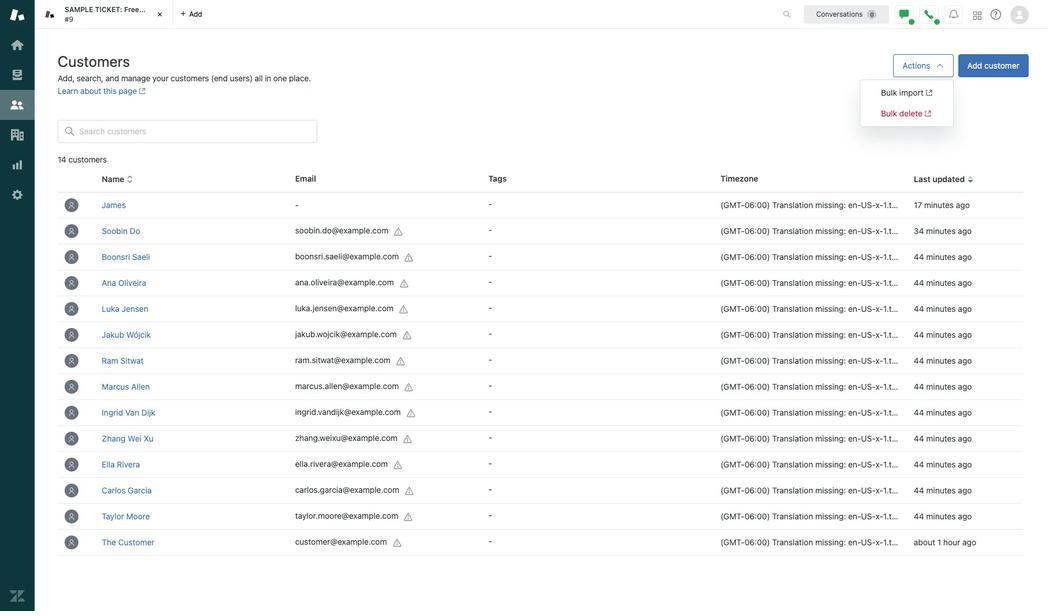 Task type: describe. For each thing, give the bounding box(es) containing it.
jakub.wojcik@example.com
[[295, 330, 397, 340]]

ingrid van dijk link
[[102, 408, 155, 418]]

ana oliveira
[[102, 278, 146, 288]]

bulk for bulk import
[[882, 88, 898, 98]]

unverified email image for ram.sitwat@example.com
[[397, 357, 406, 366]]

- for carlos.garcia@example.com
[[489, 485, 492, 495]]

us- for ella.rivera@example.com
[[862, 460, 876, 470]]

free
[[124, 5, 139, 14]]

#9
[[65, 15, 73, 23]]

customer
[[985, 61, 1020, 70]]

(gmt-06:00) translation missing: en-us-x-1.txt.timezone.america_chicago for ella.rivera@example.com
[[721, 460, 1001, 470]]

44 minutes ago for ingrid.vandijk@example.com
[[914, 408, 972, 418]]

(gmt- for taylor.moore@example.com
[[721, 512, 745, 522]]

- for jakub.wojcik@example.com
[[489, 329, 492, 339]]

xu
[[144, 434, 154, 444]]

us- for ingrid.vandijk@example.com
[[862, 408, 876, 418]]

add customer button
[[959, 54, 1029, 77]]

missing: for ram.sitwat@example.com
[[816, 356, 847, 366]]

jakub wójcik
[[102, 330, 151, 340]]

timezone
[[721, 174, 759, 184]]

sitwat
[[120, 356, 144, 366]]

menu containing bulk import
[[860, 80, 954, 127]]

minutes for luka.jensen@example.com
[[927, 304, 956, 314]]

delete
[[900, 109, 923, 118]]

reporting image
[[10, 158, 25, 173]]

1 (gmt- from the top
[[721, 200, 745, 210]]

us- for soobin.do@example.com
[[862, 226, 876, 236]]

unverified email image for carlos.garcia@example.com
[[405, 487, 415, 496]]

oliveira
[[118, 278, 146, 288]]

us- for jakub.wojcik@example.com
[[862, 330, 876, 340]]

the
[[102, 538, 116, 548]]

ago for marcus.allen@example.com
[[959, 382, 972, 392]]

44 for ella.rivera@example.com
[[914, 460, 925, 470]]

ago for ana.oliveira@example.com
[[959, 278, 972, 288]]

us- for ram.sitwat@example.com
[[862, 356, 876, 366]]

boonsri saeli link
[[102, 252, 150, 262]]

learn about this page link
[[58, 86, 146, 96]]

boonsri
[[102, 252, 130, 262]]

ram sitwat
[[102, 356, 144, 366]]

boonsri saeli
[[102, 252, 150, 262]]

do
[[130, 226, 140, 236]]

taylor
[[102, 512, 124, 522]]

name button
[[102, 174, 134, 185]]

dijk
[[141, 408, 155, 418]]

users)
[[230, 73, 253, 83]]

44 minutes ago for zhang.weixu@example.com
[[914, 434, 972, 444]]

missing: for zhang.weixu@example.com
[[816, 434, 847, 444]]

carlos garcia link
[[102, 486, 152, 496]]

marcus allen link
[[102, 382, 150, 392]]

1 06:00) from the top
[[745, 200, 770, 210]]

06:00) for taylor.moore@example.com
[[745, 512, 770, 522]]

06:00) for boonsri.saeli@example.com
[[745, 252, 770, 262]]

sample ticket: free repair #9
[[65, 5, 161, 23]]

page
[[119, 86, 137, 96]]

1
[[938, 538, 942, 548]]

allen
[[131, 382, 150, 392]]

last
[[914, 174, 931, 184]]

ingrid van dijk
[[102, 408, 155, 418]]

zendesk support image
[[10, 8, 25, 23]]

- for zhang.weixu@example.com
[[489, 433, 492, 443]]

- for soobin.do@example.com
[[489, 225, 492, 235]]

1 en- from the top
[[849, 200, 862, 210]]

translation for zhang.weixu@example.com
[[773, 434, 814, 444]]

ago for ella.rivera@example.com
[[959, 460, 972, 470]]

ingrid.vandijk@example.com
[[295, 408, 401, 418]]

44 minutes ago for jakub.wojcik@example.com
[[914, 330, 972, 340]]

- for ana.oliveira@example.com
[[489, 277, 492, 287]]

missing: for carlos.garcia@example.com
[[816, 486, 847, 496]]

ella rivera link
[[102, 460, 140, 470]]

(gmt- for ana.oliveira@example.com
[[721, 278, 745, 288]]

44 for luka.jensen@example.com
[[914, 304, 925, 314]]

zendesk image
[[10, 589, 25, 604]]

zhang.weixu@example.com
[[295, 434, 398, 444]]

us- for carlos.garcia@example.com
[[862, 486, 876, 496]]

(gmt- for ram.sitwat@example.com
[[721, 356, 745, 366]]

1.txt.timezone.america_chicago for ella.rivera@example.com
[[884, 460, 1001, 470]]

44 for taylor.moore@example.com
[[914, 512, 925, 522]]

1 1.txt.timezone.america_chicago from the top
[[884, 200, 1001, 210]]

0 horizontal spatial about
[[80, 86, 101, 96]]

(gmt-06:00) translation missing: en-us-x-1.txt.timezone.america_chicago for taylor.moore@example.com
[[721, 512, 1001, 522]]

customers
[[58, 53, 130, 70]]

44 minutes ago for luka.jensen@example.com
[[914, 304, 972, 314]]

jakub
[[102, 330, 124, 340]]

missing: for ana.oliveira@example.com
[[816, 278, 847, 288]]

all
[[255, 73, 263, 83]]

x- for carlos.garcia@example.com
[[876, 486, 884, 496]]

last updated
[[914, 174, 965, 184]]

en- for marcus.allen@example.com
[[849, 382, 862, 392]]

admin image
[[10, 188, 25, 203]]

bulk delete link
[[882, 109, 932, 118]]

one
[[273, 73, 287, 83]]

us- for marcus.allen@example.com
[[862, 382, 876, 392]]

translation for soobin.do@example.com
[[773, 226, 814, 236]]

marcus allen
[[102, 382, 150, 392]]

44 for carlos.garcia@example.com
[[914, 486, 925, 496]]

add button
[[173, 0, 209, 28]]

luka jensen link
[[102, 304, 148, 314]]

x- for ella.rivera@example.com
[[876, 460, 884, 470]]

james
[[102, 200, 126, 210]]

add
[[968, 61, 983, 70]]

1 (gmt-06:00) translation missing: en-us-x-1.txt.timezone.america_chicago from the top
[[721, 200, 1001, 210]]

learn
[[58, 86, 78, 96]]

soobin
[[102, 226, 128, 236]]

button displays agent's chat status as online. image
[[900, 10, 909, 19]]

zhang
[[102, 434, 126, 444]]

main element
[[0, 0, 35, 612]]

last updated button
[[914, 174, 975, 185]]

06:00) for soobin.do@example.com
[[745, 226, 770, 236]]

1 missing: from the top
[[816, 200, 847, 210]]

ram
[[102, 356, 118, 366]]

and
[[106, 73, 119, 83]]

ago for boonsri.saeli@example.com
[[959, 252, 972, 262]]

minutes for jakub.wojcik@example.com
[[927, 330, 956, 340]]

missing: for ingrid.vandijk@example.com
[[816, 408, 847, 418]]

06:00) for marcus.allen@example.com
[[745, 382, 770, 392]]

44 for zhang.weixu@example.com
[[914, 434, 925, 444]]

taylor moore link
[[102, 512, 150, 522]]

unverified email image for customer@example.com
[[393, 539, 402, 548]]

james link
[[102, 200, 126, 210]]

carlos.garcia@example.com
[[295, 486, 400, 496]]

44 minutes ago for marcus.allen@example.com
[[914, 382, 972, 392]]

customers inside the customers add, search, and manage your customers (end users) all in one place.
[[171, 73, 209, 83]]

(gmt-06:00) translation missing: en-us-x-1.txt.timezone.america_chicago for ingrid.vandijk@example.com
[[721, 408, 1001, 418]]

- for marcus.allen@example.com
[[489, 381, 492, 391]]

translation for ana.oliveira@example.com
[[773, 278, 814, 288]]

tabs tab list
[[35, 0, 771, 29]]

us- for boonsri.saeli@example.com
[[862, 252, 876, 262]]

1.txt.timezone.america_chicago for customer@example.com
[[884, 538, 1001, 548]]

about 1 hour ago
[[914, 538, 977, 548]]

zendesk products image
[[974, 11, 982, 19]]

your
[[152, 73, 169, 83]]

translation for taylor.moore@example.com
[[773, 512, 814, 522]]

en- for zhang.weixu@example.com
[[849, 434, 862, 444]]

ingrid
[[102, 408, 123, 418]]

- for ram.sitwat@example.com
[[489, 355, 492, 365]]

x- for taylor.moore@example.com
[[876, 512, 884, 522]]

34 minutes ago
[[914, 226, 972, 236]]

import
[[900, 88, 924, 98]]

1.txt.timezone.america_chicago for zhang.weixu@example.com
[[884, 434, 1001, 444]]

the customer link
[[102, 538, 155, 548]]

boonsri.saeli@example.com
[[295, 252, 399, 262]]

get started image
[[10, 38, 25, 53]]

unverified email image for marcus.allen@example.com
[[405, 383, 414, 392]]

x- for marcus.allen@example.com
[[876, 382, 884, 392]]

bulk delete
[[882, 109, 923, 118]]

missing: for soobin.do@example.com
[[816, 226, 847, 236]]

ana.oliveira@example.com
[[295, 278, 394, 288]]

manage
[[121, 73, 150, 83]]

(gmt-06:00) translation missing: en-us-x-1.txt.timezone.america_chicago for soobin.do@example.com
[[721, 226, 1001, 236]]

customer@example.com
[[295, 538, 387, 547]]

ram sitwat link
[[102, 356, 144, 366]]

1.txt.timezone.america_chicago for jakub.wojcik@example.com
[[884, 330, 1001, 340]]

this
[[103, 86, 117, 96]]

- for taylor.moore@example.com
[[489, 511, 492, 521]]

taylor moore
[[102, 512, 150, 522]]

(gmt- for soobin.do@example.com
[[721, 226, 745, 236]]



Task type: locate. For each thing, give the bounding box(es) containing it.
learn about this page
[[58, 86, 137, 96]]

13 us- from the top
[[862, 512, 876, 522]]

1 vertical spatial bulk
[[882, 109, 898, 118]]

4 x- from the top
[[876, 278, 884, 288]]

06:00) for ana.oliveira@example.com
[[745, 278, 770, 288]]

9 44 minutes ago from the top
[[914, 460, 972, 470]]

44 minutes ago for ella.rivera@example.com
[[914, 460, 972, 470]]

6 us- from the top
[[862, 330, 876, 340]]

7 44 from the top
[[914, 408, 925, 418]]

(gmt- for marcus.allen@example.com
[[721, 382, 745, 392]]

1.txt.timezone.america_chicago for luka.jensen@example.com
[[884, 304, 1001, 314]]

en-
[[849, 200, 862, 210], [849, 226, 862, 236], [849, 252, 862, 262], [849, 278, 862, 288], [849, 304, 862, 314], [849, 330, 862, 340], [849, 356, 862, 366], [849, 382, 862, 392], [849, 408, 862, 418], [849, 434, 862, 444], [849, 460, 862, 470], [849, 486, 862, 496], [849, 512, 862, 522], [849, 538, 862, 548]]

06:00) for zhang.weixu@example.com
[[745, 434, 770, 444]]

(gmt- for ella.rivera@example.com
[[721, 460, 745, 470]]

unverified email image for taylor.moore@example.com
[[404, 513, 414, 522]]

garcia
[[128, 486, 152, 496]]

name
[[102, 174, 124, 184]]

44 minutes ago for boonsri.saeli@example.com
[[914, 252, 972, 262]]

van
[[125, 408, 139, 418]]

bulk left delete
[[882, 109, 898, 118]]

customers image
[[10, 98, 25, 113]]

ella.rivera@example.com
[[295, 460, 388, 470]]

1 translation from the top
[[773, 200, 814, 210]]

9 missing: from the top
[[816, 408, 847, 418]]

ram.sitwat@example.com
[[295, 356, 391, 366]]

unverified email image for ana.oliveira@example.com
[[400, 279, 409, 288]]

2 1.txt.timezone.america_chicago from the top
[[884, 226, 1001, 236]]

9 1.txt.timezone.america_chicago from the top
[[884, 408, 1001, 418]]

7 en- from the top
[[849, 356, 862, 366]]

1 horizontal spatial customers
[[171, 73, 209, 83]]

ella rivera
[[102, 460, 140, 470]]

- for ella.rivera@example.com
[[489, 459, 492, 469]]

taylor.moore@example.com
[[295, 512, 399, 522]]

customer
[[118, 538, 155, 548]]

1 horizontal spatial about
[[914, 538, 936, 548]]

ago for soobin.do@example.com
[[958, 226, 972, 236]]

x-
[[876, 200, 884, 210], [876, 226, 884, 236], [876, 252, 884, 262], [876, 278, 884, 288], [876, 304, 884, 314], [876, 330, 884, 340], [876, 356, 884, 366], [876, 382, 884, 392], [876, 408, 884, 418], [876, 434, 884, 444], [876, 460, 884, 470], [876, 486, 884, 496], [876, 512, 884, 522], [876, 538, 884, 548]]

1 x- from the top
[[876, 200, 884, 210]]

minutes for ram.sitwat@example.com
[[927, 356, 956, 366]]

missing:
[[816, 200, 847, 210], [816, 226, 847, 236], [816, 252, 847, 262], [816, 278, 847, 288], [816, 304, 847, 314], [816, 330, 847, 340], [816, 356, 847, 366], [816, 382, 847, 392], [816, 408, 847, 418], [816, 434, 847, 444], [816, 460, 847, 470], [816, 486, 847, 496], [816, 512, 847, 522], [816, 538, 847, 548]]

10 44 from the top
[[914, 486, 925, 496]]

en- for ingrid.vandijk@example.com
[[849, 408, 862, 418]]

en- for customer@example.com
[[849, 538, 862, 548]]

x- for boonsri.saeli@example.com
[[876, 252, 884, 262]]

-
[[489, 199, 492, 209], [295, 200, 299, 210], [489, 225, 492, 235], [489, 251, 492, 261], [489, 277, 492, 287], [489, 303, 492, 313], [489, 329, 492, 339], [489, 355, 492, 365], [489, 381, 492, 391], [489, 407, 492, 417], [489, 433, 492, 443], [489, 459, 492, 469], [489, 485, 492, 495], [489, 511, 492, 521], [489, 537, 492, 547]]

minutes for marcus.allen@example.com
[[927, 382, 956, 392]]

x- for ana.oliveira@example.com
[[876, 278, 884, 288]]

13 (gmt-06:00) translation missing: en-us-x-1.txt.timezone.america_chicago from the top
[[721, 512, 1001, 522]]

rivera
[[117, 460, 140, 470]]

en- for carlos.garcia@example.com
[[849, 486, 862, 496]]

missing: for taylor.moore@example.com
[[816, 512, 847, 522]]

1.txt.timezone.america_chicago for carlos.garcia@example.com
[[884, 486, 1001, 496]]

(gmt-06:00) translation missing: en-us-x-1.txt.timezone.america_chicago for zhang.weixu@example.com
[[721, 434, 1001, 444]]

carlos garcia
[[102, 486, 152, 496]]

add
[[189, 10, 202, 18]]

8 (gmt-06:00) translation missing: en-us-x-1.txt.timezone.america_chicago from the top
[[721, 382, 1001, 392]]

email
[[295, 174, 316, 184]]

(gmt- for customer@example.com
[[721, 538, 745, 548]]

12 06:00) from the top
[[745, 486, 770, 496]]

jensen
[[122, 304, 148, 314]]

add,
[[58, 73, 75, 83]]

ago for luka.jensen@example.com
[[959, 304, 972, 314]]

wójcik
[[126, 330, 151, 340]]

2 (gmt-06:00) translation missing: en-us-x-1.txt.timezone.america_chicago from the top
[[721, 226, 1001, 236]]

14
[[58, 155, 66, 165]]

4 44 from the top
[[914, 330, 925, 340]]

minutes for zhang.weixu@example.com
[[927, 434, 956, 444]]

soobin do link
[[102, 226, 140, 236]]

soobin.do@example.com
[[295, 226, 389, 236]]

(opens in a new tab) image down the manage
[[137, 88, 146, 95]]

14 1.txt.timezone.america_chicago from the top
[[884, 538, 1001, 548]]

soobin do
[[102, 226, 140, 236]]

ago
[[957, 200, 970, 210], [958, 226, 972, 236], [959, 252, 972, 262], [959, 278, 972, 288], [959, 304, 972, 314], [959, 330, 972, 340], [959, 356, 972, 366], [959, 382, 972, 392], [959, 408, 972, 418], [959, 434, 972, 444], [959, 460, 972, 470], [959, 486, 972, 496], [959, 512, 972, 522], [963, 538, 977, 548]]

8 44 minutes ago from the top
[[914, 434, 972, 444]]

12 x- from the top
[[876, 486, 884, 496]]

10 (gmt-06:00) translation missing: en-us-x-1.txt.timezone.america_chicago from the top
[[721, 434, 1001, 444]]

4 missing: from the top
[[816, 278, 847, 288]]

conversations button
[[804, 5, 890, 23]]

11 06:00) from the top
[[745, 460, 770, 470]]

(opens in a new tab) image inside bulk delete link
[[923, 110, 932, 117]]

updated
[[933, 174, 965, 184]]

close image
[[154, 9, 166, 20]]

13 missing: from the top
[[816, 512, 847, 522]]

5 44 from the top
[[914, 356, 925, 366]]

(opens in a new tab) image down the import
[[923, 110, 932, 117]]

10 missing: from the top
[[816, 434, 847, 444]]

notifications image
[[950, 10, 959, 19]]

in
[[265, 73, 271, 83]]

tab
[[35, 0, 173, 29]]

11 (gmt-06:00) translation missing: en-us-x-1.txt.timezone.america_chicago from the top
[[721, 460, 1001, 470]]

en- for ella.rivera@example.com
[[849, 460, 862, 470]]

4 us- from the top
[[862, 278, 876, 288]]

- for boonsri.saeli@example.com
[[489, 251, 492, 261]]

customers
[[171, 73, 209, 83], [68, 155, 107, 165]]

4 1.txt.timezone.america_chicago from the top
[[884, 278, 1001, 288]]

3 1.txt.timezone.america_chicago from the top
[[884, 252, 1001, 262]]

17 minutes ago
[[914, 200, 970, 210]]

customers right your
[[171, 73, 209, 83]]

11 x- from the top
[[876, 460, 884, 470]]

(gmt- for jakub.wojcik@example.com
[[721, 330, 745, 340]]

unverified email image
[[394, 227, 404, 236], [405, 253, 414, 262], [397, 357, 406, 366], [405, 383, 414, 392], [405, 487, 415, 496]]

17
[[914, 200, 923, 210]]

0 vertical spatial bulk
[[882, 88, 898, 98]]

4 (gmt-06:00) translation missing: en-us-x-1.txt.timezone.america_chicago from the top
[[721, 278, 1001, 288]]

13 translation from the top
[[773, 512, 814, 522]]

(gmt-06:00) translation missing: en-us-x-1.txt.timezone.america_chicago for carlos.garcia@example.com
[[721, 486, 1001, 496]]

12 (gmt- from the top
[[721, 486, 745, 496]]

marcus.allen@example.com
[[295, 382, 399, 392]]

ago for taylor.moore@example.com
[[959, 512, 972, 522]]

1.txt.timezone.america_chicago for ram.sitwat@example.com
[[884, 356, 1001, 366]]

actions button
[[894, 54, 954, 77]]

search,
[[77, 73, 103, 83]]

5 en- from the top
[[849, 304, 862, 314]]

(gmt-06:00) translation missing: en-us-x-1.txt.timezone.america_chicago for boonsri.saeli@example.com
[[721, 252, 1001, 262]]

9 44 from the top
[[914, 460, 925, 470]]

12 missing: from the top
[[816, 486, 847, 496]]

minutes for ella.rivera@example.com
[[927, 460, 956, 470]]

0 vertical spatial about
[[80, 86, 101, 96]]

6 en- from the top
[[849, 330, 862, 340]]

9 translation from the top
[[773, 408, 814, 418]]

luka.jensen@example.com
[[295, 304, 394, 314]]

(gmt-06:00) translation missing: en-us-x-1.txt.timezone.america_chicago for marcus.allen@example.com
[[721, 382, 1001, 392]]

ella
[[102, 460, 115, 470]]

(gmt-06:00) translation missing: en-us-x-1.txt.timezone.america_chicago for jakub.wojcik@example.com
[[721, 330, 1001, 340]]

4 06:00) from the top
[[745, 278, 770, 288]]

us- for zhang.weixu@example.com
[[862, 434, 876, 444]]

1.txt.timezone.america_chicago for boonsri.saeli@example.com
[[884, 252, 1001, 262]]

10 (gmt- from the top
[[721, 434, 745, 444]]

(opens in a new tab) image down 'actions' 'dropdown button'
[[924, 90, 933, 97]]

ticket:
[[95, 5, 122, 14]]

missing: for boonsri.saeli@example.com
[[816, 252, 847, 262]]

13 (gmt- from the top
[[721, 512, 745, 522]]

wei
[[128, 434, 142, 444]]

06:00) for ingrid.vandijk@example.com
[[745, 408, 770, 418]]

(opens in a new tab) image for bulk delete
[[923, 110, 932, 117]]

(gmt-06:00) translation missing: en-us-x-1.txt.timezone.america_chicago for luka.jensen@example.com
[[721, 304, 1001, 314]]

- for luka.jensen@example.com
[[489, 303, 492, 313]]

2 us- from the top
[[862, 226, 876, 236]]

3 (gmt-06:00) translation missing: en-us-x-1.txt.timezone.america_chicago from the top
[[721, 252, 1001, 262]]

10 translation from the top
[[773, 434, 814, 444]]

- for ingrid.vandijk@example.com
[[489, 407, 492, 417]]

missing: for jakub.wojcik@example.com
[[816, 330, 847, 340]]

1.txt.timezone.america_chicago for ana.oliveira@example.com
[[884, 278, 1001, 288]]

place.
[[289, 73, 311, 83]]

9 (gmt- from the top
[[721, 408, 745, 418]]

(gmt-06:00) translation missing: en-us-x-1.txt.timezone.america_chicago for ram.sitwat@example.com
[[721, 356, 1001, 366]]

14 us- from the top
[[862, 538, 876, 548]]

14 en- from the top
[[849, 538, 862, 548]]

marcus
[[102, 382, 129, 392]]

2 44 minutes ago from the top
[[914, 278, 972, 288]]

44 for ana.oliveira@example.com
[[914, 278, 925, 288]]

customers add, search, and manage your customers (end users) all in one place.
[[58, 53, 311, 83]]

us- for luka.jensen@example.com
[[862, 304, 876, 314]]

ago for carlos.garcia@example.com
[[959, 486, 972, 496]]

6 x- from the top
[[876, 330, 884, 340]]

6 1.txt.timezone.america_chicago from the top
[[884, 330, 1001, 340]]

11 44 minutes ago from the top
[[914, 512, 972, 522]]

bulk import link
[[882, 88, 933, 98]]

(end
[[211, 73, 228, 83]]

5 06:00) from the top
[[745, 304, 770, 314]]

(opens in a new tab) image for bulk import
[[924, 90, 933, 97]]

customers right 14
[[68, 155, 107, 165]]

44 for boonsri.saeli@example.com
[[914, 252, 925, 262]]

3 missing: from the top
[[816, 252, 847, 262]]

menu
[[860, 80, 954, 127]]

0 vertical spatial customers
[[171, 73, 209, 83]]

2 missing: from the top
[[816, 226, 847, 236]]

3 us- from the top
[[862, 252, 876, 262]]

missing: for luka.jensen@example.com
[[816, 304, 847, 314]]

translation
[[773, 200, 814, 210], [773, 226, 814, 236], [773, 252, 814, 262], [773, 278, 814, 288], [773, 304, 814, 314], [773, 330, 814, 340], [773, 356, 814, 366], [773, 382, 814, 392], [773, 408, 814, 418], [773, 434, 814, 444], [773, 460, 814, 470], [773, 486, 814, 496], [773, 512, 814, 522], [773, 538, 814, 548]]

44 for ram.sitwat@example.com
[[914, 356, 925, 366]]

11 en- from the top
[[849, 460, 862, 470]]

x- for jakub.wojcik@example.com
[[876, 330, 884, 340]]

ana oliveira link
[[102, 278, 146, 288]]

unverified email image for jakub.wojcik@example.com
[[403, 331, 412, 340]]

translation for boonsri.saeli@example.com
[[773, 252, 814, 262]]

06:00) for luka.jensen@example.com
[[745, 304, 770, 314]]

44 minutes ago for ram.sitwat@example.com
[[914, 356, 972, 366]]

carlos
[[102, 486, 126, 496]]

minutes for ana.oliveira@example.com
[[927, 278, 956, 288]]

minutes
[[925, 200, 954, 210], [927, 226, 956, 236], [927, 252, 956, 262], [927, 278, 956, 288], [927, 304, 956, 314], [927, 330, 956, 340], [927, 356, 956, 366], [927, 382, 956, 392], [927, 408, 956, 418], [927, 434, 956, 444], [927, 460, 956, 470], [927, 486, 956, 496], [927, 512, 956, 522]]

Search customers field
[[79, 126, 310, 137]]

11 1.txt.timezone.america_chicago from the top
[[884, 460, 1001, 470]]

2 44 from the top
[[914, 278, 925, 288]]

zhang wei xu
[[102, 434, 154, 444]]

2 en- from the top
[[849, 226, 862, 236]]

- for customer@example.com
[[489, 537, 492, 547]]

about down "search,"
[[80, 86, 101, 96]]

06:00) for carlos.garcia@example.com
[[745, 486, 770, 496]]

us- for customer@example.com
[[862, 538, 876, 548]]

views image
[[10, 68, 25, 83]]

4 translation from the top
[[773, 278, 814, 288]]

10 06:00) from the top
[[745, 434, 770, 444]]

1 vertical spatial about
[[914, 538, 936, 548]]

jakub wójcik link
[[102, 330, 151, 340]]

6 (gmt- from the top
[[721, 330, 745, 340]]

unverified email image
[[400, 279, 409, 288], [400, 305, 409, 314], [403, 331, 412, 340], [407, 409, 416, 418], [404, 435, 413, 444], [394, 461, 403, 470], [404, 513, 414, 522], [393, 539, 402, 548]]

translation for customer@example.com
[[773, 538, 814, 548]]

1 us- from the top
[[862, 200, 876, 210]]

(opens in a new tab) image
[[137, 88, 146, 95], [924, 90, 933, 97], [923, 110, 932, 117]]

unverified email image for soobin.do@example.com
[[394, 227, 404, 236]]

5 1.txt.timezone.america_chicago from the top
[[884, 304, 1001, 314]]

12 translation from the top
[[773, 486, 814, 496]]

en- for boonsri.saeli@example.com
[[849, 252, 862, 262]]

9 (gmt-06:00) translation missing: en-us-x-1.txt.timezone.america_chicago from the top
[[721, 408, 1001, 418]]

0 horizontal spatial customers
[[68, 155, 107, 165]]

7 1.txt.timezone.america_chicago from the top
[[884, 356, 1001, 366]]

8 44 from the top
[[914, 434, 925, 444]]

12 1.txt.timezone.america_chicago from the top
[[884, 486, 1001, 496]]

organizations image
[[10, 128, 25, 143]]

ago for ram.sitwat@example.com
[[959, 356, 972, 366]]

ana
[[102, 278, 116, 288]]

6 06:00) from the top
[[745, 330, 770, 340]]

(opens in a new tab) image inside bulk import link
[[924, 90, 933, 97]]

get help image
[[991, 9, 1002, 20]]

5 44 minutes ago from the top
[[914, 356, 972, 366]]

translation for ingrid.vandijk@example.com
[[773, 408, 814, 418]]

4 44 minutes ago from the top
[[914, 330, 972, 340]]

missing: for ella.rivera@example.com
[[816, 460, 847, 470]]

12 (gmt-06:00) translation missing: en-us-x-1.txt.timezone.america_chicago from the top
[[721, 486, 1001, 496]]

44 minutes ago for taylor.moore@example.com
[[914, 512, 972, 522]]

bulk left the import
[[882, 88, 898, 98]]

3 06:00) from the top
[[745, 252, 770, 262]]

(gmt- for zhang.weixu@example.com
[[721, 434, 745, 444]]

9 us- from the top
[[862, 408, 876, 418]]

x- for luka.jensen@example.com
[[876, 304, 884, 314]]

translation for luka.jensen@example.com
[[773, 304, 814, 314]]

conversations
[[817, 10, 863, 18]]

x- for ingrid.vandijk@example.com
[[876, 408, 884, 418]]

14 translation from the top
[[773, 538, 814, 548]]

11 44 from the top
[[914, 512, 925, 522]]

14 (gmt- from the top
[[721, 538, 745, 548]]

7 (gmt-06:00) translation missing: en-us-x-1.txt.timezone.america_chicago from the top
[[721, 356, 1001, 366]]

luka jensen
[[102, 304, 148, 314]]

1.txt.timezone.america_chicago for marcus.allen@example.com
[[884, 382, 1001, 392]]

6 translation from the top
[[773, 330, 814, 340]]

9 06:00) from the top
[[745, 408, 770, 418]]

(opens in a new tab) image inside 'learn about this page' link
[[137, 88, 146, 95]]

9 x- from the top
[[876, 408, 884, 418]]

7 us- from the top
[[862, 356, 876, 366]]

6 44 from the top
[[914, 382, 925, 392]]

en- for ram.sitwat@example.com
[[849, 356, 862, 366]]

zhang wei xu link
[[102, 434, 154, 444]]

add customer
[[968, 61, 1020, 70]]

14 06:00) from the top
[[745, 538, 770, 548]]

13 1.txt.timezone.america_chicago from the top
[[884, 512, 1001, 522]]

14 customers
[[58, 155, 107, 165]]

2 06:00) from the top
[[745, 226, 770, 236]]

actions
[[903, 61, 931, 70]]

hour
[[944, 538, 961, 548]]

bulk import
[[882, 88, 924, 98]]

5 (gmt- from the top
[[721, 304, 745, 314]]

12 us- from the top
[[862, 486, 876, 496]]

unverified email image for luka.jensen@example.com
[[400, 305, 409, 314]]

10 us- from the top
[[862, 434, 876, 444]]

10 en- from the top
[[849, 434, 862, 444]]

tab containing sample ticket: free repair
[[35, 0, 173, 29]]

missing: for marcus.allen@example.com
[[816, 382, 847, 392]]

8 translation from the top
[[773, 382, 814, 392]]

luka
[[102, 304, 119, 314]]

1.txt.timezone.america_chicago for ingrid.vandijk@example.com
[[884, 408, 1001, 418]]

minutes for ingrid.vandijk@example.com
[[927, 408, 956, 418]]

minutes for boonsri.saeli@example.com
[[927, 252, 956, 262]]

about left 1
[[914, 538, 936, 548]]

1 vertical spatial customers
[[68, 155, 107, 165]]

11 missing: from the top
[[816, 460, 847, 470]]

10 1.txt.timezone.america_chicago from the top
[[884, 434, 1001, 444]]

13 06:00) from the top
[[745, 512, 770, 522]]



Task type: vqa. For each thing, say whether or not it's contained in the screenshot.


